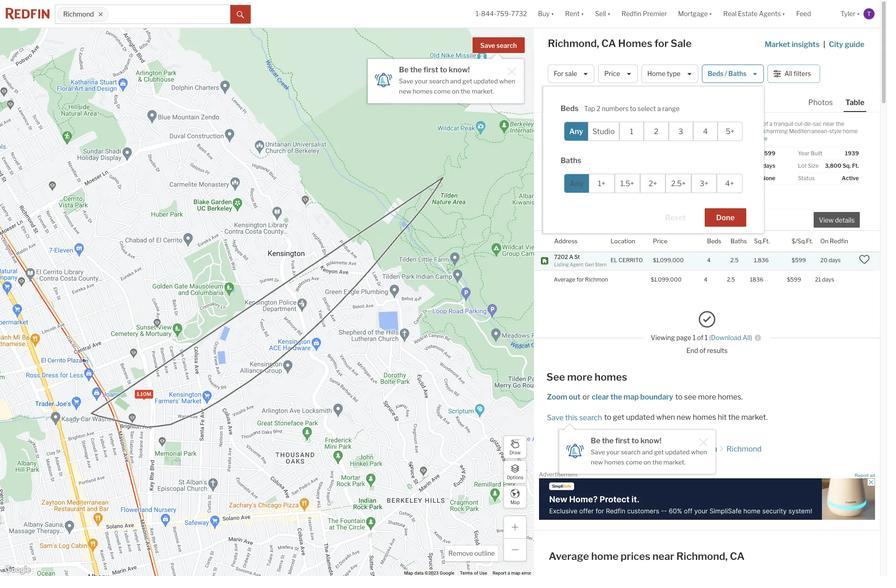 Task type: describe. For each thing, give the bounding box(es) containing it.
terms of use link
[[460, 571, 487, 576]]

1 horizontal spatial favorite this home image
[[859, 254, 870, 266]]

data
[[414, 571, 423, 576]]

redfin inside button
[[830, 237, 848, 245]]

1 vertical spatial 20
[[820, 257, 827, 264]]

reset button
[[654, 209, 697, 227]]

cul-
[[795, 120, 804, 127]]

0 horizontal spatial be the first to know! dialog
[[368, 54, 524, 103]]

on redfin button
[[820, 231, 848, 252]]

4+
[[725, 179, 734, 188]]

report a map error link
[[493, 571, 531, 576]]

save search
[[480, 42, 517, 49]]

▾ inside real estate agents ▾ link
[[782, 10, 785, 18]]

▾ for sell ▾
[[607, 10, 610, 18]]

get for the bottom be the first to know! dialog
[[654, 449, 664, 456]]

end
[[686, 347, 698, 355]]

report for report a map error
[[493, 571, 506, 576]]

1 vertical spatial be the first to know! dialog
[[559, 425, 715, 475]]

favorite button image
[[689, 115, 705, 131]]

(download
[[709, 334, 741, 342]]

1 checkbox
[[619, 122, 644, 141]]

7202 a st link
[[554, 254, 602, 261]]

1 horizontal spatial 1
[[693, 334, 696, 342]]

4 inside option
[[703, 127, 708, 136]]

beds / baths
[[708, 70, 747, 78]]

and for the leftmost be the first to know! dialog
[[450, 78, 461, 85]]

▾ for mortgage ▾
[[709, 10, 712, 18]]

1 horizontal spatial price button
[[653, 231, 668, 252]]

x-out this home image
[[732, 215, 743, 226]]

save inside 'button'
[[480, 42, 495, 49]]

1,836 for 1,836 sq. ft.
[[683, 204, 702, 212]]

none
[[761, 175, 775, 182]]

zoom out or clear the map boundary to see more homes.
[[547, 393, 743, 402]]

previous button image
[[557, 165, 566, 174]]

real
[[723, 10, 737, 18]]

Studio checkbox
[[588, 122, 619, 141]]

759-
[[496, 10, 511, 18]]

1-
[[476, 10, 481, 18]]

Any checkbox
[[564, 122, 588, 141]]

end
[[752, 120, 762, 127]]

1.5+
[[620, 179, 634, 188]]

3,800
[[825, 162, 841, 169]]

2 vertical spatial new
[[591, 459, 603, 466]]

©2023
[[425, 571, 439, 576]]

select
[[638, 105, 656, 113]]

0 vertical spatial more
[[567, 371, 592, 383]]

buy ▾
[[538, 10, 554, 18]]

average for richmond:
[[554, 277, 613, 284]]

5+
[[726, 127, 735, 136]]

1.5+ radio
[[615, 174, 640, 193]]

real estate agents ▾ button
[[718, 0, 791, 28]]

address
[[554, 237, 578, 245]]

sq.ft. button
[[754, 231, 770, 252]]

0 vertical spatial price button
[[598, 65, 638, 83]]

advertisement
[[539, 472, 578, 479]]

hit
[[718, 413, 727, 422]]

photo of 7202 a st, el cerrito, ca 94530 image
[[548, 113, 707, 231]]

0 horizontal spatial home
[[591, 551, 619, 563]]

redfin link
[[653, 445, 675, 454]]

a for of
[[770, 120, 773, 127]]

0 horizontal spatial favorite this home image
[[714, 215, 725, 226]]

address button
[[554, 231, 578, 252]]

0 horizontal spatial richmond
[[63, 10, 94, 18]]

report a map error
[[493, 571, 531, 576]]

1 horizontal spatial price
[[653, 237, 668, 245]]

2.5+ radio
[[666, 174, 691, 193]]

1 vertical spatial ca
[[730, 551, 745, 563]]

beds / baths button
[[702, 65, 764, 83]]

buy ▾ button
[[538, 0, 554, 28]]

0 vertical spatial market.
[[472, 88, 494, 95]]

1 horizontal spatial more
[[698, 393, 716, 402]]

mortgage ▾
[[678, 10, 712, 18]]

tap 2 numbers to select a range
[[584, 105, 680, 113]]

a for select
[[657, 105, 661, 113]]

2 horizontal spatial market.
[[741, 413, 768, 422]]

rent
[[565, 10, 580, 18]]

0 horizontal spatial near
[[652, 551, 674, 563]]

your for the bottom be the first to know! dialog
[[606, 449, 620, 456]]

report ad button
[[855, 473, 875, 480]]

mortgage ▾ button
[[673, 0, 718, 28]]

ft. for 1,836
[[694, 213, 700, 219]]

7732
[[511, 10, 527, 18]]

terms
[[460, 571, 473, 576]]

redfin premier button
[[616, 0, 673, 28]]

sell ▾
[[595, 10, 610, 18]]

2+ radio
[[640, 174, 666, 193]]

done
[[716, 214, 735, 222]]

viewing page 1 of 1 (download all)
[[651, 334, 752, 342]]

error
[[521, 571, 531, 576]]

submit search image
[[237, 11, 244, 18]]

21 days
[[815, 276, 834, 283]]

1 horizontal spatial richmond,
[[676, 551, 728, 563]]

photos
[[808, 98, 833, 107]]

▾ for buy ▾
[[551, 10, 554, 18]]

4 for 1836
[[704, 276, 707, 283]]

to inside dialog
[[630, 105, 636, 113]]

1 vertical spatial on
[[644, 459, 651, 466]]

updated for the leftmost be the first to know! dialog
[[474, 78, 498, 85]]

0 horizontal spatial be the first to know!
[[399, 66, 470, 74]]

boundary
[[640, 393, 673, 402]]

know! for the leftmost be the first to know! dialog
[[449, 66, 470, 74]]

remove outline
[[448, 550, 495, 558]]

2 inside option
[[654, 127, 658, 136]]

1-844-759-7732
[[476, 10, 527, 18]]

1 horizontal spatial for
[[654, 37, 669, 49]]

get for the leftmost be the first to know! dialog
[[462, 78, 472, 85]]

1 vertical spatial beds
[[561, 104, 579, 113]]

2 vertical spatial a
[[508, 571, 510, 576]]

map for map
[[510, 500, 520, 506]]

4+ radio
[[717, 174, 742, 193]]

0 horizontal spatial for
[[577, 277, 584, 284]]

agents
[[759, 10, 781, 18]]

map region
[[0, 0, 549, 577]]

table
[[845, 98, 864, 107]]

1 vertical spatial updated
[[626, 413, 655, 422]]

prices
[[621, 551, 650, 563]]

3+
[[700, 179, 708, 188]]

1 vertical spatial when
[[656, 413, 675, 422]]

$/sq.ft. button
[[792, 231, 813, 252]]

sq.ft.
[[754, 237, 770, 245]]

see
[[684, 393, 696, 402]]

0 horizontal spatial this
[[565, 414, 578, 423]]

1 horizontal spatial get
[[613, 413, 624, 422]]

▾ for tyler ▾
[[857, 10, 860, 18]]

to get updated when new homes hit the market.
[[603, 413, 768, 422]]

2.5+
[[671, 179, 686, 188]]

feed button
[[791, 0, 835, 28]]

all)
[[743, 334, 752, 342]]

$599 for 1,836
[[792, 257, 806, 264]]

tyler
[[841, 10, 855, 18]]

0 vertical spatial when
[[499, 78, 515, 85]]

1836
[[750, 276, 763, 283]]

on redfin
[[820, 237, 848, 245]]

albany
[[714, 128, 732, 135]]

5+ checkbox
[[718, 122, 742, 141]]

2 horizontal spatial new
[[677, 413, 691, 422]]

home
[[647, 70, 666, 78]]

2 horizontal spatial when
[[691, 449, 707, 456]]

homes
[[618, 37, 652, 49]]

2 vertical spatial market.
[[663, 459, 686, 466]]

0 horizontal spatial 20 days
[[754, 162, 775, 169]]

search inside save search 'button'
[[496, 42, 517, 49]]

mortgage ▾ button
[[678, 0, 712, 28]]

1-844-759-7732 link
[[476, 10, 527, 18]]

clear the map boundary button
[[591, 393, 674, 402]]

report ad
[[855, 473, 875, 479]]

style
[[829, 128, 842, 135]]

0 vertical spatial new
[[399, 88, 411, 95]]

view
[[819, 217, 834, 224]]

dialog containing beds
[[543, 87, 764, 234]]

4 for 1,836
[[707, 257, 711, 264]]

mediterranean-
[[789, 128, 829, 135]]

3 checkbox
[[669, 122, 693, 141]]

richmond:
[[585, 277, 613, 284]]

listing
[[554, 262, 569, 268]]

baths inside beds / baths button
[[728, 70, 747, 78]]

1 horizontal spatial 20 days
[[820, 257, 841, 264]]

premier
[[643, 10, 667, 18]]

save this search button
[[546, 414, 603, 423]]

days for 1,836
[[829, 257, 841, 264]]

days for 1836
[[822, 276, 834, 283]]

1 vertical spatial richmond
[[727, 445, 762, 454]]

0 vertical spatial ca
[[601, 37, 616, 49]]



Task type: locate. For each thing, give the bounding box(es) containing it.
homes.
[[718, 393, 743, 402]]

1 horizontal spatial a
[[657, 105, 661, 113]]

home type
[[647, 70, 680, 78]]

report left "ad"
[[855, 473, 869, 479]]

report right 'use'
[[493, 571, 506, 576]]

4 ▾ from the left
[[709, 10, 712, 18]]

1 horizontal spatial sq.
[[843, 162, 851, 169]]

1 horizontal spatial and
[[642, 449, 653, 456]]

0 vertical spatial near
[[823, 120, 835, 127]]

2.5 left the 1836
[[727, 276, 735, 283]]

first for the leftmost be the first to know! dialog
[[423, 66, 438, 74]]

any for studio
[[569, 127, 583, 136]]

dialog
[[543, 87, 764, 234]]

any left 1+
[[570, 179, 584, 188]]

baths down x-out this home image
[[731, 237, 747, 245]]

be for the bottom be the first to know! dialog
[[591, 437, 600, 446]]

beds for beds button
[[707, 237, 721, 245]]

be the first to know! dialog
[[368, 54, 524, 103], [559, 425, 715, 475]]

0 vertical spatial get
[[462, 78, 472, 85]]

ad region
[[539, 479, 875, 521]]

feed
[[796, 10, 811, 18]]

▾ inside mortgage ▾ dropdown button
[[709, 10, 712, 18]]

price down reset
[[653, 237, 668, 245]]

1 horizontal spatial updated
[[626, 413, 655, 422]]

favorite this home image
[[714, 215, 725, 226], [859, 254, 870, 266]]

california
[[684, 445, 717, 454]]

report for report ad
[[855, 473, 869, 479]]

2 checkbox
[[644, 122, 669, 141]]

sell ▾ button
[[590, 0, 616, 28]]

20 days up none
[[754, 162, 775, 169]]

1 horizontal spatial be
[[591, 437, 600, 446]]

1 vertical spatial any
[[570, 179, 584, 188]]

1 vertical spatial option group
[[564, 174, 742, 193]]

days down on redfin button on the right of page
[[829, 257, 841, 264]]

1 horizontal spatial come
[[626, 459, 642, 466]]

redfin right on
[[830, 237, 848, 245]]

2 horizontal spatial updated
[[665, 449, 690, 456]]

google image
[[2, 565, 33, 577]]

save this search
[[547, 414, 602, 423]]

market insights | city guide
[[765, 40, 864, 49]]

▾ inside rent ▾ dropdown button
[[581, 10, 584, 18]]

▾ right rent
[[581, 10, 584, 18]]

geri
[[585, 262, 594, 268]]

2
[[596, 105, 600, 113], [654, 127, 658, 136]]

0 vertical spatial 20
[[754, 162, 762, 169]]

see more homes
[[546, 371, 627, 383]]

1+ radio
[[589, 174, 615, 193]]

sq. up active
[[843, 162, 851, 169]]

rent ▾ button
[[565, 0, 584, 28]]

3,800 sq. ft.
[[825, 162, 859, 169]]

buy ▾ button
[[532, 0, 560, 28]]

5 ▾ from the left
[[782, 10, 785, 18]]

2 option group from the top
[[564, 174, 742, 193]]

nestled at the end of a tranquil cul-de-sac near the albany border, this charming mediterranean-style home exudes vintag...
[[714, 120, 858, 142]]

1 vertical spatial be
[[591, 437, 600, 446]]

0 vertical spatial richmond,
[[548, 37, 599, 49]]

2 vertical spatial days
[[822, 276, 834, 283]]

sale
[[565, 70, 577, 78]]

0 vertical spatial your
[[415, 78, 428, 85]]

1 down tap 2 numbers to select a range
[[630, 127, 633, 136]]

$1,099,000 for 1836
[[651, 276, 682, 283]]

save your search and get updated when new homes come on the market. for the leftmost be the first to know! dialog
[[399, 78, 515, 95]]

$599 left 21
[[787, 276, 801, 283]]

1 ▾ from the left
[[551, 10, 554, 18]]

hoa
[[714, 175, 727, 182]]

2.5 for 1836
[[727, 276, 735, 283]]

2 ▾ from the left
[[581, 10, 584, 18]]

this inside "nestled at the end of a tranquil cul-de-sac near the albany border, this charming mediterranean-style home exudes vintag..."
[[753, 128, 762, 135]]

20 up 21 days
[[820, 257, 827, 264]]

1 vertical spatial your
[[606, 449, 620, 456]]

sale
[[671, 37, 692, 49]]

2+
[[649, 179, 657, 188]]

outline
[[474, 550, 495, 558]]

richmond down hit
[[727, 445, 762, 454]]

redfin for redfin premier
[[622, 10, 641, 18]]

map inside button
[[510, 500, 520, 506]]

beds left tap in the right of the page
[[561, 104, 579, 113]]

de-
[[804, 120, 813, 127]]

end of results
[[686, 347, 728, 355]]

any for 1+
[[570, 179, 584, 188]]

▾ right the 'tyler'
[[857, 10, 860, 18]]

for left sale
[[654, 37, 669, 49]]

map button
[[504, 486, 527, 509]]

this down the out
[[565, 414, 578, 423]]

for down agent:
[[577, 277, 584, 284]]

0 horizontal spatial save your search and get updated when new homes come on the market.
[[399, 78, 515, 95]]

report
[[855, 473, 869, 479], [493, 571, 506, 576]]

reset
[[665, 214, 686, 222]]

1 vertical spatial save your search and get updated when new homes come on the market.
[[591, 449, 707, 466]]

0 horizontal spatial richmond,
[[548, 37, 599, 49]]

0 vertical spatial report
[[855, 473, 869, 479]]

when down save search
[[499, 78, 515, 85]]

$599 for 1836
[[787, 276, 801, 283]]

1,836 up reset
[[683, 204, 702, 212]]

0 vertical spatial know!
[[449, 66, 470, 74]]

beds left / at the top right of page
[[708, 70, 723, 78]]

report inside button
[[855, 473, 869, 479]]

1 vertical spatial get
[[613, 413, 624, 422]]

1 horizontal spatial new
[[591, 459, 603, 466]]

homes
[[413, 88, 433, 95], [595, 371, 627, 383], [693, 413, 716, 422], [604, 459, 624, 466]]

days up none
[[763, 162, 775, 169]]

▾ right buy
[[551, 10, 554, 18]]

ft. down 1939
[[852, 162, 859, 169]]

0 horizontal spatial and
[[450, 78, 461, 85]]

a inside "nestled at the end of a tranquil cul-de-sac near the albany border, this charming mediterranean-style home exudes vintag..."
[[770, 120, 773, 127]]

0 vertical spatial map
[[624, 393, 639, 402]]

near right prices
[[652, 551, 674, 563]]

sq. for 3,800
[[843, 162, 851, 169]]

6 ▾ from the left
[[857, 10, 860, 18]]

0 vertical spatial any
[[569, 127, 583, 136]]

baths left 1,836 sq. ft.
[[664, 213, 678, 219]]

1 right page
[[693, 334, 696, 342]]

▾ right "sell"
[[607, 10, 610, 18]]

▾ right agents
[[782, 10, 785, 18]]

more up the out
[[567, 371, 592, 383]]

2 down select
[[654, 127, 658, 136]]

1 vertical spatial report
[[493, 571, 506, 576]]

0 horizontal spatial 1
[[630, 127, 633, 136]]

0 vertical spatial home
[[843, 128, 858, 135]]

beds for beds / baths
[[708, 70, 723, 78]]

2 vertical spatial 4
[[704, 276, 707, 283]]

1 horizontal spatial this
[[753, 128, 762, 135]]

$/sq.ft.
[[792, 237, 813, 245]]

Any radio
[[564, 174, 589, 193]]

status
[[798, 175, 815, 182]]

when right redfin link
[[691, 449, 707, 456]]

0 horizontal spatial a
[[508, 571, 510, 576]]

0 horizontal spatial know!
[[449, 66, 470, 74]]

average for average home prices near richmond, ca
[[549, 551, 589, 563]]

california link
[[684, 445, 717, 454]]

▾ right mortgage
[[709, 10, 712, 18]]

0 horizontal spatial report
[[493, 571, 506, 576]]

out
[[569, 393, 580, 402]]

sq. right reset
[[686, 213, 693, 219]]

when down boundary
[[656, 413, 675, 422]]

0 horizontal spatial map
[[404, 571, 413, 576]]

1 horizontal spatial map
[[624, 393, 639, 402]]

see
[[546, 371, 565, 383]]

know!
[[449, 66, 470, 74], [640, 437, 661, 446]]

1
[[630, 127, 633, 136], [693, 334, 696, 342], [705, 334, 708, 342]]

richmond
[[63, 10, 94, 18], [727, 445, 762, 454]]

7202 a st listing agent: geri stern el cerrito
[[554, 254, 643, 268]]

1 vertical spatial 1,836
[[754, 257, 769, 264]]

$599 down more link
[[761, 150, 775, 157]]

tranquil
[[774, 120, 793, 127]]

for sale button
[[548, 65, 595, 83]]

price button down richmond, ca homes for sale
[[598, 65, 638, 83]]

days right 21
[[822, 276, 834, 283]]

market.
[[472, 88, 494, 95], [741, 413, 768, 422], [663, 459, 686, 466]]

2 vertical spatial get
[[654, 449, 664, 456]]

updated down zoom out or clear the map boundary to see more homes.
[[626, 413, 655, 422]]

tyler ▾
[[841, 10, 860, 18]]

map down options
[[510, 500, 520, 506]]

1 vertical spatial 20 days
[[820, 257, 841, 264]]

the
[[410, 66, 422, 74], [461, 88, 470, 95], [742, 120, 751, 127], [836, 120, 844, 127], [610, 393, 622, 402], [728, 413, 740, 422], [602, 437, 614, 446], [652, 459, 662, 466]]

▾ for rent ▾
[[581, 10, 584, 18]]

save search button
[[472, 37, 525, 53]]

0 vertical spatial $1,099,000
[[653, 257, 684, 264]]

map left boundary
[[624, 393, 639, 402]]

a
[[657, 105, 661, 113], [770, 120, 773, 127], [508, 571, 510, 576]]

map left data
[[404, 571, 413, 576]]

redfin for redfin
[[653, 445, 675, 454]]

1 horizontal spatial when
[[656, 413, 675, 422]]

0 vertical spatial a
[[657, 105, 661, 113]]

2.5 for 1,836
[[731, 257, 739, 264]]

any left studio
[[569, 127, 583, 136]]

save your search and get updated when new homes come on the market.
[[399, 78, 515, 95], [591, 449, 707, 466]]

▾ inside buy ▾ dropdown button
[[551, 10, 554, 18]]

remove richmond image
[[98, 12, 104, 17]]

0 horizontal spatial 20
[[754, 162, 762, 169]]

1 vertical spatial 4
[[707, 257, 711, 264]]

viewing
[[651, 334, 675, 342]]

beds inside button
[[708, 70, 723, 78]]

at
[[736, 120, 741, 127]]

▾ inside sell ▾ dropdown button
[[607, 10, 610, 18]]

updated down to get updated when new homes hit the market.
[[665, 449, 690, 456]]

baths right / at the top right of page
[[728, 70, 747, 78]]

0 horizontal spatial sq.
[[686, 213, 693, 219]]

all filters button
[[767, 65, 820, 83]]

0 vertical spatial and
[[450, 78, 461, 85]]

0 horizontal spatial map
[[511, 571, 520, 576]]

first for the bottom be the first to know! dialog
[[615, 437, 630, 446]]

built
[[811, 150, 823, 157]]

1 horizontal spatial your
[[606, 449, 620, 456]]

redfin left premier
[[622, 10, 641, 18]]

0 vertical spatial this
[[753, 128, 762, 135]]

2 horizontal spatial get
[[654, 449, 664, 456]]

0 vertical spatial 20 days
[[754, 162, 775, 169]]

home right style
[[843, 128, 858, 135]]

favorite button checkbox
[[689, 115, 705, 131]]

a left error
[[508, 571, 510, 576]]

1939
[[845, 150, 859, 157]]

0 vertical spatial favorite this home image
[[714, 215, 725, 226]]

size
[[808, 162, 819, 169]]

option group
[[564, 122, 742, 141], [564, 174, 742, 193]]

your for the leftmost be the first to know! dialog
[[415, 78, 428, 85]]

updated down save search
[[474, 78, 498, 85]]

0 vertical spatial map
[[510, 500, 520, 506]]

vintag...
[[734, 135, 754, 142]]

sq.
[[843, 162, 851, 169], [686, 213, 693, 219]]

3 ▾ from the left
[[607, 10, 610, 18]]

0 vertical spatial days
[[763, 162, 775, 169]]

a left range
[[657, 105, 661, 113]]

redfin inside button
[[622, 10, 641, 18]]

2.5
[[731, 257, 739, 264], [727, 276, 735, 283]]

1,836 for 1,836
[[754, 257, 769, 264]]

price button down reset
[[653, 231, 668, 252]]

redfin
[[622, 10, 641, 18], [830, 237, 848, 245], [653, 445, 675, 454]]

1 vertical spatial this
[[565, 414, 578, 423]]

1 inside checkbox
[[630, 127, 633, 136]]

1 up end of results
[[705, 334, 708, 342]]

1 vertical spatial first
[[615, 437, 630, 446]]

know! for the bottom be the first to know! dialog
[[640, 437, 661, 446]]

city guide link
[[829, 39, 866, 50]]

and for the bottom be the first to know! dialog
[[642, 449, 653, 456]]

0 vertical spatial price
[[604, 70, 620, 78]]

0 horizontal spatial redfin
[[622, 10, 641, 18]]

more right see
[[698, 393, 716, 402]]

0 horizontal spatial be
[[399, 66, 409, 74]]

0 vertical spatial option group
[[564, 122, 742, 141]]

user photo image
[[863, 8, 875, 19]]

more
[[754, 135, 768, 142]]

buy
[[538, 10, 550, 18]]

2.5 down the baths button
[[731, 257, 739, 264]]

market
[[765, 40, 790, 49]]

1 vertical spatial map
[[511, 571, 520, 576]]

1 horizontal spatial ca
[[730, 551, 745, 563]]

0 vertical spatial on
[[452, 88, 459, 95]]

None search field
[[109, 5, 230, 24]]

20 up none
[[754, 162, 762, 169]]

ft. right reset
[[694, 213, 700, 219]]

3+ radio
[[691, 174, 717, 193]]

0 horizontal spatial when
[[499, 78, 515, 85]]

terms of use
[[460, 571, 487, 576]]

filters
[[794, 70, 811, 78]]

photos button
[[806, 98, 844, 111]]

richmond left remove richmond image
[[63, 10, 94, 18]]

real estate agents ▾ link
[[723, 0, 785, 28]]

a inside dialog
[[657, 105, 661, 113]]

2 right tap in the right of the page
[[596, 105, 600, 113]]

2 horizontal spatial 1
[[705, 334, 708, 342]]

remove
[[448, 550, 473, 558]]

4 checkbox
[[693, 122, 718, 141]]

rent ▾
[[565, 10, 584, 18]]

a up the charming
[[770, 120, 773, 127]]

zoom
[[547, 393, 567, 402]]

1,836 down sq.ft. button
[[754, 257, 769, 264]]

year built
[[798, 150, 823, 157]]

1+
[[598, 179, 605, 188]]

0 vertical spatial average
[[554, 277, 575, 284]]

1 option group from the top
[[564, 122, 742, 141]]

20 days down on redfin button on the right of page
[[820, 257, 841, 264]]

1 horizontal spatial 1,836
[[754, 257, 769, 264]]

1 horizontal spatial on
[[644, 459, 651, 466]]

0 horizontal spatial come
[[434, 88, 450, 95]]

0 horizontal spatial 2
[[596, 105, 600, 113]]

1 vertical spatial average
[[549, 551, 589, 563]]

cerrito
[[619, 257, 643, 264]]

home
[[843, 128, 858, 135], [591, 551, 619, 563]]

$599 down $/sq.ft. button
[[792, 257, 806, 264]]

1 horizontal spatial market.
[[663, 459, 686, 466]]

this down end
[[753, 128, 762, 135]]

1 vertical spatial market.
[[741, 413, 768, 422]]

mortgage
[[678, 10, 708, 18]]

home inside "nestled at the end of a tranquil cul-de-sac near the albany border, this charming mediterranean-style home exudes vintag..."
[[843, 128, 858, 135]]

0 horizontal spatial price
[[604, 70, 620, 78]]

1 vertical spatial favorite this home image
[[859, 254, 870, 266]]

save your search and get updated when new homes come on the market. for the bottom be the first to know! dialog
[[591, 449, 707, 466]]

map for map data ©2023 google
[[404, 571, 413, 576]]

redfin left california link
[[653, 445, 675, 454]]

updated for the bottom be the first to know! dialog
[[665, 449, 690, 456]]

lot
[[798, 162, 807, 169]]

for
[[554, 70, 564, 78]]

near up style
[[823, 120, 835, 127]]

0 horizontal spatial more
[[567, 371, 592, 383]]

richmond,
[[548, 37, 599, 49], [676, 551, 728, 563]]

baths up any option
[[561, 156, 581, 165]]

be for the leftmost be the first to know! dialog
[[399, 66, 409, 74]]

2 vertical spatial $599
[[787, 276, 801, 283]]

studio
[[592, 127, 615, 136]]

0 vertical spatial sq.
[[843, 162, 851, 169]]

map left error
[[511, 571, 520, 576]]

$1,099,000 for 1,836
[[653, 257, 684, 264]]

0 horizontal spatial on
[[452, 88, 459, 95]]

of inside "nestled at the end of a tranquil cul-de-sac near the albany border, this charming mediterranean-style home exudes vintag..."
[[763, 120, 768, 127]]

ft. for 3,800
[[852, 162, 859, 169]]

0 vertical spatial $599
[[761, 150, 775, 157]]

details
[[835, 217, 855, 224]]

0 horizontal spatial 1,836
[[683, 204, 702, 212]]

ft. inside 1,836 sq. ft.
[[694, 213, 700, 219]]

1 horizontal spatial be the first to know! dialog
[[559, 425, 715, 475]]

map data ©2023 google
[[404, 571, 454, 576]]

sq. for 1,836
[[686, 213, 693, 219]]

price down richmond, ca homes for sale
[[604, 70, 620, 78]]

guide
[[845, 40, 864, 49]]

ad
[[870, 473, 875, 479]]

1 vertical spatial $599
[[792, 257, 806, 264]]

1 horizontal spatial richmond
[[727, 445, 762, 454]]

average for average for richmond:
[[554, 277, 575, 284]]

average
[[554, 277, 575, 284], [549, 551, 589, 563]]

near inside "nestled at the end of a tranquil cul-de-sac near the albany border, this charming mediterranean-style home exudes vintag..."
[[823, 120, 835, 127]]

1 horizontal spatial be the first to know!
[[591, 437, 661, 446]]

sq. inside 1,836 sq. ft.
[[686, 213, 693, 219]]

beds left the baths button
[[707, 237, 721, 245]]

home left prices
[[591, 551, 619, 563]]

1 vertical spatial home
[[591, 551, 619, 563]]

sac
[[813, 120, 822, 127]]



Task type: vqa. For each thing, say whether or not it's contained in the screenshot.
for to the right
yes



